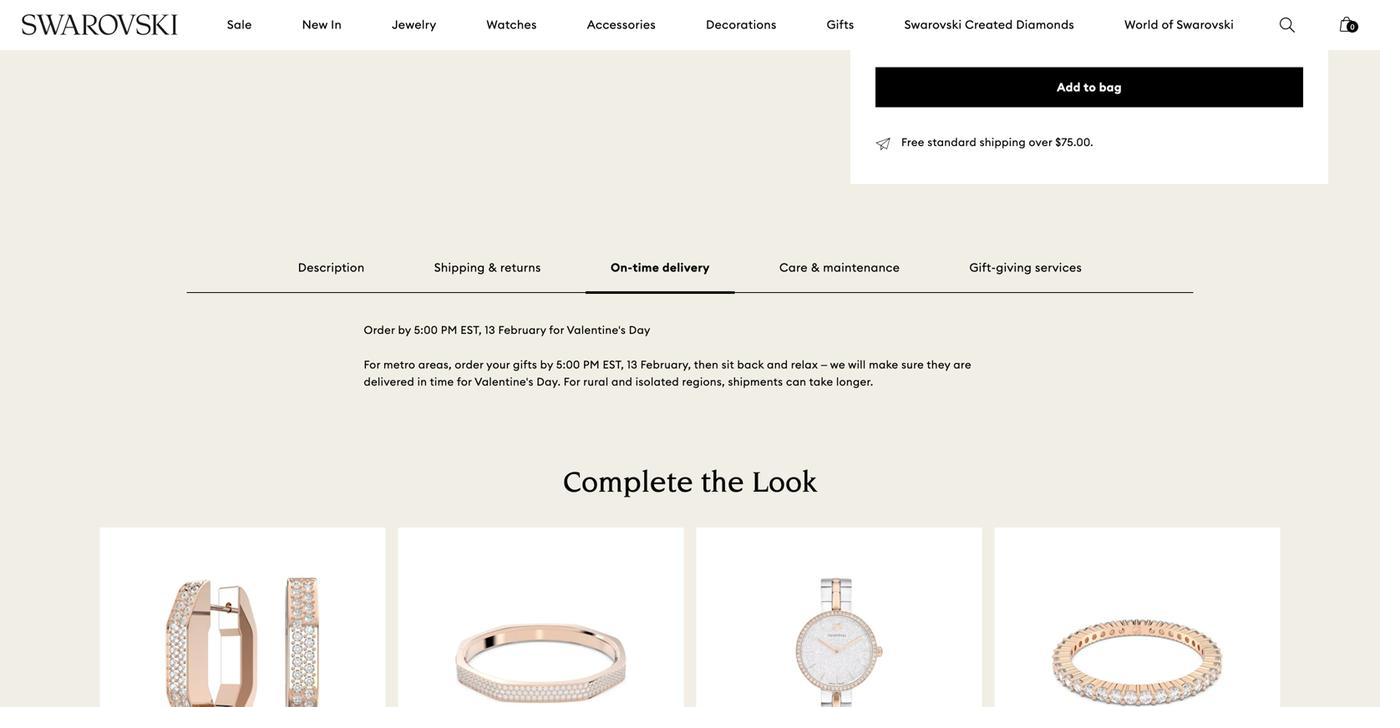 Task type: vqa. For each thing, say whether or not it's contained in the screenshot.
'Accessories' link
yes



Task type: describe. For each thing, give the bounding box(es) containing it.
then
[[694, 358, 719, 372]]

shipping
[[980, 136, 1026, 149]]

giving
[[996, 260, 1032, 275]]

swarovski inside swarovski created diamonds link
[[904, 17, 962, 32]]

gift-
[[969, 260, 996, 275]]

shipping & returns link
[[434, 260, 541, 275]]

care
[[779, 260, 808, 275]]

time inside 'on-time delivery' link
[[633, 260, 659, 275]]

returns
[[500, 260, 541, 275]]

swarovski image
[[21, 14, 179, 35]]

click & collect: check availability
[[921, 10, 1106, 24]]

decorations
[[706, 17, 777, 32]]

watches
[[487, 17, 537, 32]]

order
[[455, 358, 484, 372]]

delivery
[[662, 260, 710, 275]]

created
[[965, 17, 1013, 32]]

accessories link
[[587, 17, 656, 33]]

to
[[1084, 80, 1096, 95]]

by inside for metro areas, order your gifts by 5:00 pm est, 13 february, then sit back and relax – we will make sure they are delivered in time for valentine's day. for rural and isolated regions, shipments can take longer.
[[540, 358, 553, 372]]

time inside for metro areas, order your gifts by 5:00 pm est, 13 february, then sit back and relax – we will make sure they are delivered in time for valentine's day. for rural and isolated regions, shipments can take longer.
[[430, 375, 454, 389]]

longer.
[[836, 375, 874, 389]]

areas,
[[418, 358, 452, 372]]

add
[[1057, 80, 1081, 95]]

& for shipping
[[488, 260, 497, 275]]

maintenance
[[823, 260, 900, 275]]

pm inside for metro areas, order your gifts by 5:00 pm est, 13 february, then sit back and relax – we will make sure they are delivered in time for valentine's day. for rural and isolated regions, shipments can take longer.
[[583, 358, 600, 372]]

rural
[[583, 375, 609, 389]]

jewelry link
[[392, 17, 436, 33]]

shipping & returns
[[434, 260, 541, 275]]

isolated
[[636, 375, 679, 389]]

add to bag button
[[876, 67, 1303, 108]]

standard
[[928, 136, 977, 149]]

new in link
[[302, 17, 342, 33]]

complete
[[563, 470, 693, 500]]

gifts
[[827, 17, 854, 32]]

gifts link
[[827, 17, 854, 33]]

of
[[1162, 17, 1173, 32]]

order
[[364, 323, 395, 337]]

for metro areas, order your gifts by 5:00 pm est, 13 february, then sit back and relax – we will make sure they are delivered in time for valentine's day. for rural and isolated regions, shipments can take longer.
[[364, 358, 971, 389]]

swarovski inside 'world of swarovski' link
[[1177, 17, 1234, 32]]

jewelry
[[392, 17, 436, 32]]

world of swarovski
[[1125, 17, 1234, 32]]

world
[[1125, 17, 1159, 32]]

tab list containing description
[[187, 260, 1193, 294]]

for inside for metro areas, order your gifts by 5:00 pm est, 13 february, then sit back and relax – we will make sure they are delivered in time for valentine's day. for rural and isolated regions, shipments can take longer.
[[457, 375, 472, 389]]

sure
[[901, 358, 924, 372]]

est, inside for metro areas, order your gifts by 5:00 pm est, 13 february, then sit back and relax – we will make sure they are delivered in time for valentine's day. for rural and isolated regions, shipments can take longer.
[[603, 358, 624, 372]]

free standard shipping over $75.00.
[[901, 136, 1094, 149]]

click & collect: check availability button
[[921, 10, 1106, 24]]

0 vertical spatial est,
[[461, 323, 482, 337]]

the
[[701, 470, 744, 500]]

description
[[298, 260, 365, 275]]

0 horizontal spatial and
[[612, 375, 633, 389]]

order by 5:00 pm est, 13 february for valentine's day
[[364, 323, 651, 337]]

on-time delivery link
[[586, 260, 735, 294]]

0 vertical spatial 5:00
[[414, 323, 438, 337]]

1 horizontal spatial valentine's
[[567, 323, 626, 337]]

collect:
[[962, 10, 1004, 24]]

can
[[786, 375, 806, 389]]

complete the look
[[563, 470, 817, 500]]

sale link
[[227, 17, 252, 33]]



Task type: locate. For each thing, give the bounding box(es) containing it.
time down areas,
[[430, 375, 454, 389]]

services
[[1035, 260, 1082, 275]]

0 vertical spatial by
[[398, 323, 411, 337]]

1 vertical spatial by
[[540, 358, 553, 372]]

add to bag
[[1057, 80, 1122, 95]]

metro
[[383, 358, 415, 372]]

for right day.
[[564, 375, 580, 389]]

are
[[954, 358, 971, 372]]

1 vertical spatial for
[[457, 375, 472, 389]]

check
[[1007, 10, 1042, 24]]

0 vertical spatial valentine's
[[567, 323, 626, 337]]

will
[[848, 358, 866, 372]]

1 vertical spatial pm
[[583, 358, 600, 372]]

february,
[[641, 358, 691, 372]]

est, up order
[[461, 323, 482, 337]]

for down order
[[457, 375, 472, 389]]

watches link
[[487, 17, 537, 33]]

product slide element
[[98, 528, 1282, 708]]

& for care
[[811, 260, 820, 275]]

0 vertical spatial time
[[633, 260, 659, 275]]

1 vertical spatial valentine's
[[475, 375, 534, 389]]

for up delivered
[[364, 358, 380, 372]]

by up day.
[[540, 358, 553, 372]]

diamonds
[[1016, 17, 1074, 32]]

relax
[[791, 358, 818, 372]]

1 horizontal spatial time
[[633, 260, 659, 275]]

on-time delivery
[[611, 260, 710, 275]]

0 horizontal spatial valentine's
[[475, 375, 534, 389]]

0 horizontal spatial for
[[364, 358, 380, 372]]

swarovski
[[904, 17, 962, 32], [1177, 17, 1234, 32]]

1 horizontal spatial for
[[549, 323, 564, 337]]

and right rural
[[612, 375, 633, 389]]

back
[[737, 358, 764, 372]]

on-
[[611, 260, 633, 275]]

0 vertical spatial for
[[364, 358, 380, 372]]

1 horizontal spatial by
[[540, 358, 553, 372]]

day.
[[537, 375, 561, 389]]

0 horizontal spatial by
[[398, 323, 411, 337]]

13
[[485, 323, 495, 337], [627, 358, 638, 372]]

13 up isolated
[[627, 358, 638, 372]]

pm up areas,
[[441, 323, 458, 337]]

1 horizontal spatial pm
[[583, 358, 600, 372]]

0 vertical spatial for
[[549, 323, 564, 337]]

bag
[[1099, 80, 1122, 95]]

None radio
[[894, 0, 909, 14]]

1 horizontal spatial &
[[811, 260, 820, 275]]

1 vertical spatial for
[[564, 375, 580, 389]]

1 horizontal spatial swarovski
[[1177, 17, 1234, 32]]

1 vertical spatial 5:00
[[556, 358, 580, 372]]

new in
[[302, 17, 342, 32]]

5:00 up areas,
[[414, 323, 438, 337]]

time
[[633, 260, 659, 275], [430, 375, 454, 389]]

accessories
[[587, 17, 656, 32]]

& right click
[[951, 10, 959, 24]]

and
[[767, 358, 788, 372], [612, 375, 633, 389]]

2 horizontal spatial &
[[951, 10, 959, 24]]

over
[[1029, 136, 1052, 149]]

13 inside for metro areas, order your gifts by 5:00 pm est, 13 february, then sit back and relax – we will make sure they are delivered in time for valentine's day. for rural and isolated regions, shipments can take longer.
[[627, 358, 638, 372]]

1 vertical spatial 13
[[627, 358, 638, 372]]

swarovski created diamonds link
[[904, 17, 1074, 33]]

& for click
[[951, 10, 959, 24]]

shipping image
[[876, 138, 891, 151]]

1 horizontal spatial for
[[564, 375, 580, 389]]

1 horizontal spatial 5:00
[[556, 358, 580, 372]]

by right order
[[398, 323, 411, 337]]

by
[[398, 323, 411, 337], [540, 358, 553, 372]]

care & maintenance
[[779, 260, 900, 275]]

gift-giving services link
[[969, 260, 1082, 275]]

1 swarovski from the left
[[904, 17, 962, 32]]

pm
[[441, 323, 458, 337], [583, 358, 600, 372]]

day
[[629, 323, 651, 337]]

look
[[752, 470, 817, 500]]

0 horizontal spatial swarovski
[[904, 17, 962, 32]]

0 vertical spatial 13
[[485, 323, 495, 337]]

decorations link
[[706, 17, 777, 33]]

shipments
[[728, 375, 783, 389]]

0 horizontal spatial pm
[[441, 323, 458, 337]]

pm up rural
[[583, 358, 600, 372]]

swarovski left collect:
[[904, 17, 962, 32]]

0 horizontal spatial time
[[430, 375, 454, 389]]

click
[[921, 10, 948, 24]]

cart-mobile image image
[[1340, 17, 1353, 32]]

0
[[1350, 23, 1355, 31]]

your
[[486, 358, 510, 372]]

description link
[[298, 260, 365, 275]]

0 horizontal spatial &
[[488, 260, 497, 275]]

0 horizontal spatial 5:00
[[414, 323, 438, 337]]

gifts
[[513, 358, 537, 372]]

tab list
[[187, 260, 1193, 294]]

0 link
[[1340, 15, 1358, 43]]

in
[[331, 17, 342, 32]]

make
[[869, 358, 898, 372]]

take
[[809, 375, 833, 389]]

1 horizontal spatial 13
[[627, 358, 638, 372]]

sit
[[722, 358, 734, 372]]

gift-giving services
[[969, 260, 1082, 275]]

regions,
[[682, 375, 725, 389]]

for
[[364, 358, 380, 372], [564, 375, 580, 389]]

& left the returns
[[488, 260, 497, 275]]

and up can
[[767, 358, 788, 372]]

& right care
[[811, 260, 820, 275]]

1 vertical spatial est,
[[603, 358, 624, 372]]

free
[[901, 136, 925, 149]]

care & maintenance link
[[779, 260, 900, 275]]

swarovski created diamonds
[[904, 17, 1074, 32]]

$75.00.
[[1055, 136, 1094, 149]]

–
[[821, 358, 827, 372]]

search image image
[[1280, 18, 1295, 33]]

5:00 up day.
[[556, 358, 580, 372]]

1 vertical spatial time
[[430, 375, 454, 389]]

1 vertical spatial and
[[612, 375, 633, 389]]

13 left february
[[485, 323, 495, 337]]

valentine's inside for metro areas, order your gifts by 5:00 pm est, 13 february, then sit back and relax – we will make sure they are delivered in time for valentine's day. for rural and isolated regions, shipments can take longer.
[[475, 375, 534, 389]]

time left delivery
[[633, 260, 659, 275]]

0 vertical spatial pm
[[441, 323, 458, 337]]

valentine's
[[567, 323, 626, 337], [475, 375, 534, 389]]

in
[[417, 375, 427, 389]]

we
[[830, 358, 845, 372]]

sale
[[227, 17, 252, 32]]

0 horizontal spatial 13
[[485, 323, 495, 337]]

for right february
[[549, 323, 564, 337]]

new
[[302, 17, 328, 32]]

delivered
[[364, 375, 414, 389]]

availability
[[1044, 10, 1106, 24]]

est,
[[461, 323, 482, 337], [603, 358, 624, 372]]

valentine's down your
[[475, 375, 534, 389]]

1 horizontal spatial est,
[[603, 358, 624, 372]]

2 swarovski from the left
[[1177, 17, 1234, 32]]

&
[[951, 10, 959, 24], [488, 260, 497, 275], [811, 260, 820, 275]]

5:00
[[414, 323, 438, 337], [556, 358, 580, 372]]

shipping
[[434, 260, 485, 275]]

est, up rural
[[603, 358, 624, 372]]

february
[[498, 323, 546, 337]]

0 horizontal spatial est,
[[461, 323, 482, 337]]

world of swarovski link
[[1125, 17, 1234, 33]]

swarovski right of
[[1177, 17, 1234, 32]]

0 horizontal spatial for
[[457, 375, 472, 389]]

0 vertical spatial and
[[767, 358, 788, 372]]

valentine's left day
[[567, 323, 626, 337]]

they
[[927, 358, 951, 372]]

5:00 inside for metro areas, order your gifts by 5:00 pm est, 13 february, then sit back and relax – we will make sure they are delivered in time for valentine's day. for rural and isolated regions, shipments can take longer.
[[556, 358, 580, 372]]

1 horizontal spatial and
[[767, 358, 788, 372]]

for
[[549, 323, 564, 337], [457, 375, 472, 389]]



